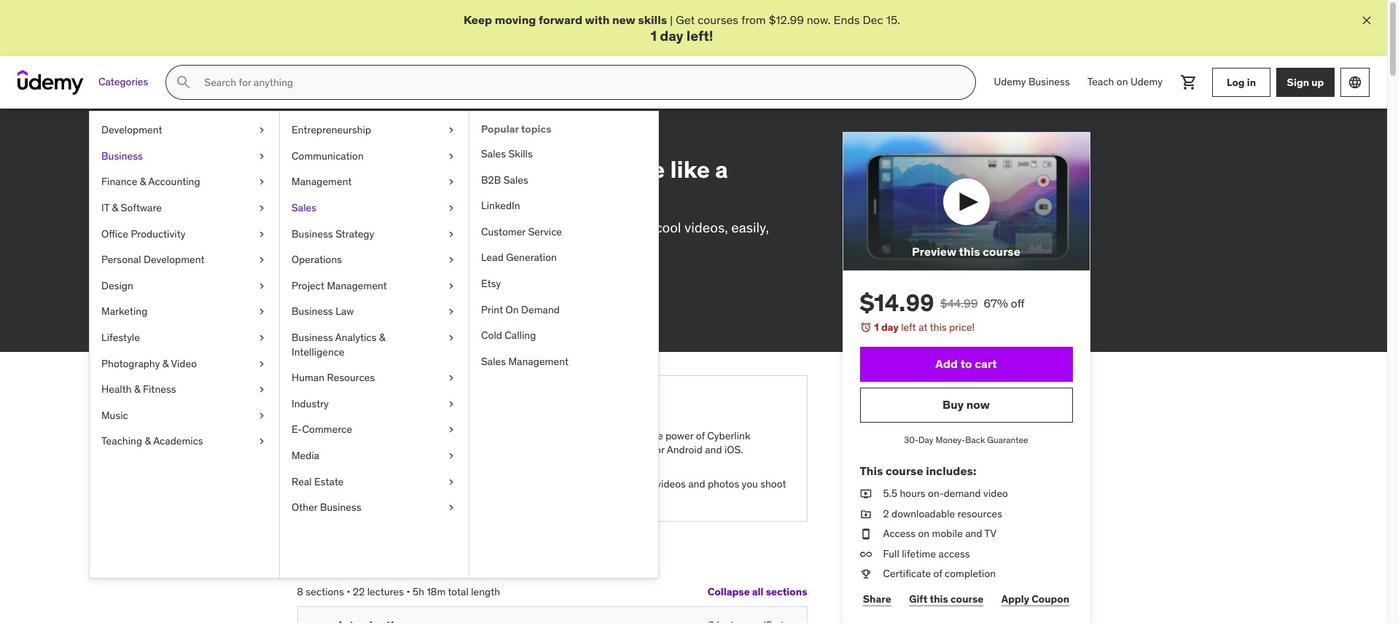 Task type: locate. For each thing, give the bounding box(es) containing it.
0 vertical spatial powerdirector
[[386, 219, 475, 236]]

0 horizontal spatial day
[[660, 27, 684, 45]]

make left the cool
[[618, 219, 652, 236]]

xsmall image for sales
[[446, 201, 457, 216]]

photography & video link up communication
[[297, 129, 399, 147]]

0 vertical spatial this
[[959, 244, 980, 259]]

xsmall image for business law
[[446, 305, 457, 319]]

photography up communication
[[297, 131, 360, 145]]

video down lifestyle link at the left bottom of the page
[[171, 357, 197, 370]]

videos down how to utilize the power of cyberlink powerdirector for android and ios.
[[656, 478, 686, 491]]

sections right 8
[[306, 585, 344, 598]]

into
[[406, 443, 423, 457]]

xsmall image for business strategy
[[446, 227, 457, 241]]

price!
[[950, 321, 975, 334]]

business up finance at the top left of the page
[[101, 149, 143, 162]]

sign up
[[1287, 76, 1324, 89]]

1 vertical spatial you
[[742, 478, 758, 491]]

xsmall image inside industry link
[[446, 397, 457, 411]]

other down masterpiece.
[[339, 478, 365, 491]]

xsmall image inside the business law link
[[446, 305, 457, 319]]

& right it
[[112, 201, 118, 214]]

1 horizontal spatial day
[[881, 321, 899, 334]]

how inside how to make photos and videos you shoot on your phone into a professional masterpiece.
[[339, 429, 359, 442]]

service
[[528, 225, 562, 238]]

design link
[[90, 273, 279, 299]]

project management link
[[280, 273, 469, 299]]

videos inside how to edit the videos and photos you shoot on your phone.
[[656, 478, 686, 491]]

to inside how to utilize the power of cyberlink powerdirector for android and ios.
[[607, 429, 617, 442]]

the down will
[[434, 492, 449, 505]]

course inside button
[[983, 244, 1021, 259]]

other inside other useful apps that will help take your video productions to the next level.
[[339, 478, 365, 491]]

xsmall image inside design link
[[256, 279, 268, 293]]

sales down popular
[[481, 147, 506, 160]]

the inside how to edit the videos and photos you shoot on your phone.
[[639, 478, 654, 491]]

1 horizontal spatial phone
[[595, 155, 665, 184]]

sales down cold
[[481, 355, 506, 368]]

your up linkedin link
[[541, 155, 590, 184]]

your up masterpiece.
[[353, 443, 372, 457]]

intelligence
[[292, 345, 345, 358]]

video design link
[[416, 129, 481, 147]]

course for gift this course
[[951, 593, 984, 606]]

management inside "link"
[[292, 175, 352, 188]]

a right into
[[426, 443, 431, 457]]

business left teach
[[1029, 75, 1070, 89]]

xsmall image for other business
[[446, 501, 457, 515]]

1 vertical spatial day
[[881, 321, 899, 334]]

xsmall image for communication
[[446, 149, 457, 164]]

xsmall image inside personal development 'link'
[[256, 253, 268, 267]]

money-
[[936, 435, 966, 446]]

the
[[648, 429, 663, 442], [639, 478, 654, 491], [434, 492, 449, 505]]

sales link
[[280, 195, 469, 221]]

xsmall image for project management
[[446, 279, 457, 293]]

xsmall image for personal development
[[256, 253, 268, 267]]

1 horizontal spatial edit
[[619, 478, 637, 491]]

0 vertical spatial phone
[[595, 155, 665, 184]]

photos down "ios."
[[708, 478, 740, 491]]

teaching & academics link
[[90, 429, 279, 455]]

professional up business strategy 'link' in the left of the page
[[297, 183, 435, 212]]

apps
[[397, 478, 419, 491]]

certificate of completion
[[883, 568, 996, 581]]

0 vertical spatial day
[[660, 27, 684, 45]]

at
[[919, 321, 928, 334]]

0 horizontal spatial photography & video link
[[90, 351, 279, 377]]

1 horizontal spatial •
[[406, 585, 410, 598]]

sales for sales skills
[[481, 147, 506, 160]]

photos inside how to edit the videos and photos you shoot on your phone.
[[708, 478, 740, 491]]

to left cart
[[961, 357, 972, 371]]

1 vertical spatial photography
[[101, 357, 160, 370]]

day left left
[[881, 321, 899, 334]]

how inside how to edit the videos and photos you shoot on your phone.
[[584, 478, 605, 491]]

0 vertical spatial cyberlink
[[324, 219, 383, 236]]

xsmall image for health & fitness
[[256, 383, 268, 397]]

management inside sales element
[[509, 355, 569, 368]]

gift
[[909, 593, 928, 606]]

sales up use
[[292, 201, 317, 214]]

xsmall image inside marketing link
[[256, 305, 268, 319]]

sales element
[[469, 112, 658, 578]]

how inside how to edit videos on your phone like a professional use cyberlink powerdirector for android and ios to make cool videos, easily, quickly, and cheaply on phones and tablets
[[297, 155, 347, 184]]

xsmall image inside media link
[[446, 449, 457, 463]]

moving
[[495, 12, 536, 27]]

english left 'closed captions' icon
[[440, 309, 473, 322]]

xsmall image inside finance & accounting link
[[256, 175, 268, 190]]

use
[[297, 219, 321, 236]]

gift this course link
[[906, 585, 987, 614]]

0 horizontal spatial video
[[339, 492, 363, 505]]

share
[[863, 593, 892, 606]]

xsmall image for business analytics & intelligence
[[446, 331, 457, 345]]

this right preview
[[959, 244, 980, 259]]

software
[[121, 201, 162, 214]]

other down real
[[292, 501, 318, 514]]

the inside how to utilize the power of cyberlink powerdirector for android and ios.
[[648, 429, 663, 442]]

2 sections from the left
[[766, 585, 808, 599]]

xsmall image inside entrepreneurship 'link'
[[446, 123, 457, 138]]

xsmall image inside teaching & academics link
[[256, 435, 268, 449]]

xsmall image for it & software
[[256, 201, 268, 216]]

from
[[742, 12, 766, 27]]

professional
[[297, 183, 435, 212], [434, 443, 489, 457]]

& for photography & video link to the left
[[162, 357, 169, 370]]

1 inside keep moving forward with new skills | get courses from $12.99 now. ends dec 15. 1 day left!
[[651, 27, 657, 45]]

mobile
[[932, 527, 963, 540]]

xsmall image inside the human resources link
[[446, 371, 457, 386]]

media link
[[280, 443, 469, 469]]

the for utilize
[[648, 429, 663, 442]]

for up how to edit the videos and photos you shoot on your phone. on the bottom
[[652, 443, 665, 457]]

1 horizontal spatial english
[[502, 309, 536, 322]]

phone down e-commerce link
[[375, 443, 403, 457]]

business down created
[[292, 305, 333, 318]]

xsmall image inside "music" link
[[256, 409, 268, 423]]

you down "ios."
[[742, 478, 758, 491]]

this right gift
[[930, 593, 949, 606]]

day
[[919, 435, 934, 446]]

video down estate
[[339, 492, 363, 505]]

powerdirector inside how to edit videos on your phone like a professional use cyberlink powerdirector for android and ios to make cool videos, easily, quickly, and cheaply on phones and tablets
[[386, 219, 475, 236]]

1 horizontal spatial a
[[715, 155, 728, 184]]

0 horizontal spatial other
[[292, 501, 318, 514]]

0 vertical spatial a
[[715, 155, 728, 184]]

full lifetime access
[[883, 547, 970, 561]]

of right power
[[696, 429, 705, 442]]

sections right the all
[[766, 585, 808, 599]]

1 horizontal spatial udemy
[[1131, 75, 1163, 89]]

this right at
[[930, 321, 947, 334]]

xsmall image inside e-commerce link
[[446, 423, 457, 437]]

your inside how to make photos and videos you shoot on your phone into a professional masterpiece.
[[353, 443, 372, 457]]

1 horizontal spatial you
[[742, 478, 758, 491]]

powerdirector down utilize
[[584, 443, 650, 457]]

xsmall image inside business link
[[256, 149, 268, 164]]

professional up "help"
[[434, 443, 489, 457]]

1 vertical spatial photography & video link
[[90, 351, 279, 377]]

1 horizontal spatial of
[[934, 568, 943, 581]]

udemy business link
[[985, 65, 1079, 100]]

design left popular
[[446, 131, 481, 145]]

cyberlink inside how to edit videos on your phone like a professional use cyberlink powerdirector for android and ios to make cool videos, easily, quickly, and cheaply on phones and tablets
[[324, 219, 383, 236]]

phone left like
[[595, 155, 665, 184]]

•
[[347, 585, 350, 598], [406, 585, 410, 598]]

1 vertical spatial the
[[639, 478, 654, 491]]

0 horizontal spatial for
[[479, 219, 495, 236]]

the for edit
[[639, 478, 654, 491]]

edit
[[381, 155, 425, 184], [619, 478, 637, 491]]

day down |
[[660, 27, 684, 45]]

and inside how to make photos and videos you shoot on your phone into a professional masterpiece.
[[435, 429, 452, 442]]

android
[[498, 219, 547, 236], [667, 443, 703, 457]]

management for project
[[327, 279, 387, 292]]

2
[[883, 507, 889, 520]]

video
[[371, 131, 399, 145], [416, 131, 444, 145], [498, 131, 526, 145], [171, 357, 197, 370]]

0 horizontal spatial of
[[696, 429, 705, 442]]

personal
[[101, 253, 141, 266]]

xsmall image inside office productivity link
[[256, 227, 268, 241]]

it & software
[[101, 201, 162, 214]]

get
[[676, 12, 695, 27]]

business inside business link
[[101, 149, 143, 162]]

0 vertical spatial android
[[498, 219, 547, 236]]

xsmall image inside other business link
[[446, 501, 457, 515]]

0 horizontal spatial you
[[486, 429, 503, 442]]

business for business
[[101, 149, 143, 162]]

course down completion at the bottom of the page
[[951, 593, 984, 606]]

0 vertical spatial other
[[339, 478, 365, 491]]

1 horizontal spatial shoot
[[761, 478, 786, 491]]

business inside business analytics & intelligence
[[292, 331, 333, 344]]

the inside other useful apps that will help take your video productions to the next level.
[[434, 492, 449, 505]]

dec
[[863, 12, 884, 27]]

udemy
[[994, 75, 1026, 89], [1131, 75, 1163, 89]]

xsmall image for human resources
[[446, 371, 457, 386]]

1 horizontal spatial other
[[339, 478, 365, 491]]

shoot inside how to make photos and videos you shoot on your phone into a professional masterpiece.
[[505, 429, 531, 442]]

0 vertical spatial photos
[[401, 429, 432, 442]]

xsmall image for design
[[256, 279, 268, 293]]

total
[[448, 585, 469, 598]]

development inside 'link'
[[144, 253, 205, 266]]

photography & video up communication
[[297, 131, 399, 145]]

business for business law
[[292, 305, 333, 318]]

1 vertical spatial android
[[667, 443, 703, 457]]

xsmall image inside development link
[[256, 123, 268, 138]]

video up sales skills
[[498, 131, 526, 145]]

how inside how to utilize the power of cyberlink powerdirector for android and ios.
[[584, 429, 605, 442]]

to inside how to make photos and videos you shoot on your phone into a professional masterpiece.
[[362, 429, 371, 442]]

to up media link
[[362, 429, 371, 442]]

sales management link
[[470, 349, 658, 375]]

xsmall image inside 'operations' link
[[446, 253, 457, 267]]

finance
[[101, 175, 137, 188]]

your right take
[[504, 478, 524, 491]]

xsmall image inside business strategy 'link'
[[446, 227, 457, 241]]

1 horizontal spatial cyberlink
[[707, 429, 751, 442]]

0 horizontal spatial cyberlink
[[324, 219, 383, 236]]

this inside button
[[959, 244, 980, 259]]

2 vertical spatial course
[[951, 593, 984, 606]]

access
[[939, 547, 970, 561]]

1 horizontal spatial photos
[[708, 478, 740, 491]]

0 vertical spatial course
[[983, 244, 1021, 259]]

android down power
[[667, 443, 703, 457]]

video up resources on the right
[[984, 487, 1008, 500]]

photography up the health & fitness
[[101, 357, 160, 370]]

[auto]
[[538, 309, 566, 322]]

1 down skills
[[651, 27, 657, 45]]

8 sections • 22 lectures • 5h 18m total length
[[297, 585, 500, 598]]

popular topics
[[481, 123, 552, 136]]

0 horizontal spatial english
[[440, 309, 473, 322]]

course up hours
[[886, 464, 924, 478]]

you up take
[[486, 429, 503, 442]]

forward
[[539, 12, 583, 27]]

photos up into
[[401, 429, 432, 442]]

videos down video design link
[[430, 155, 503, 184]]

cyberlink up "ios."
[[707, 429, 751, 442]]

2 vertical spatial the
[[434, 492, 449, 505]]

lead
[[481, 251, 504, 264]]

teaching
[[101, 435, 142, 448]]

2 udemy from the left
[[1131, 75, 1163, 89]]

your left phone.
[[598, 492, 618, 505]]

1 vertical spatial professional
[[434, 443, 489, 457]]

1 english from the left
[[440, 309, 473, 322]]

phone
[[595, 155, 665, 184], [375, 443, 403, 457]]

0 vertical spatial photography & video link
[[297, 129, 399, 147]]

1 horizontal spatial design
[[446, 131, 481, 145]]

xsmall image for entrepreneurship
[[446, 123, 457, 138]]

1 vertical spatial powerdirector
[[584, 443, 650, 457]]

2 vertical spatial management
[[509, 355, 569, 368]]

1 vertical spatial photos
[[708, 478, 740, 491]]

Search for anything text field
[[201, 70, 958, 95]]

business down estate
[[320, 501, 361, 514]]

1 vertical spatial management
[[327, 279, 387, 292]]

2 • from the left
[[406, 585, 410, 598]]

videos up "help"
[[454, 429, 484, 442]]

1 vertical spatial videos
[[454, 429, 484, 442]]

business for business strategy
[[292, 227, 333, 240]]

help
[[460, 478, 480, 491]]

1 vertical spatial of
[[934, 568, 943, 581]]

the right utilize
[[648, 429, 663, 442]]

xsmall image for business
[[256, 149, 268, 164]]

xsmall image inside health & fitness link
[[256, 383, 268, 397]]

xsmall image
[[256, 123, 268, 138], [256, 149, 268, 164], [446, 149, 457, 164], [256, 175, 268, 190], [446, 175, 457, 190], [446, 201, 457, 216], [446, 227, 457, 241], [256, 253, 268, 267], [446, 253, 457, 267], [256, 279, 268, 293], [446, 279, 457, 293], [256, 331, 268, 345], [446, 331, 457, 345], [256, 357, 268, 371], [446, 397, 457, 411], [256, 409, 268, 423], [446, 423, 457, 437], [315, 429, 327, 443], [446, 449, 457, 463], [315, 478, 327, 492], [860, 487, 872, 501], [860, 527, 872, 542], [860, 547, 872, 562], [860, 568, 872, 582]]

cyberlink up the quickly,
[[324, 219, 383, 236]]

0 vertical spatial shoot
[[505, 429, 531, 442]]

calling
[[505, 329, 536, 342]]

1 right alarm icon
[[875, 321, 879, 334]]

edit up phone.
[[619, 478, 637, 491]]

2 vertical spatial videos
[[656, 478, 686, 491]]

0 vertical spatial edit
[[381, 155, 425, 184]]

video
[[984, 487, 1008, 500], [339, 492, 363, 505]]

of inside how to utilize the power of cyberlink powerdirector for android and ios.
[[696, 429, 705, 442]]

0 horizontal spatial photos
[[401, 429, 432, 442]]

skills
[[638, 12, 667, 27]]

0 horizontal spatial •
[[347, 585, 350, 598]]

sales right 'b2b'
[[504, 173, 529, 186]]

access on mobile and tv
[[883, 527, 997, 540]]

1 horizontal spatial powerdirector
[[584, 443, 650, 457]]

1 horizontal spatial photography
[[297, 131, 360, 145]]

entrepreneurship link
[[280, 118, 469, 143]]

0 horizontal spatial 1
[[651, 27, 657, 45]]

1 vertical spatial for
[[652, 443, 665, 457]]

1 vertical spatial development
[[144, 253, 205, 266]]

xsmall image inside management "link"
[[446, 175, 457, 190]]

0 vertical spatial 1
[[651, 27, 657, 45]]

0 vertical spatial photography
[[297, 131, 360, 145]]

course for preview this course
[[983, 244, 1021, 259]]

xsmall image inside the communication link
[[446, 149, 457, 164]]

your inside other useful apps that will help take your video productions to the next level.
[[504, 478, 524, 491]]

e-commerce link
[[280, 417, 469, 443]]

0 horizontal spatial phone
[[375, 443, 403, 457]]

photography & video link up the fitness
[[90, 351, 279, 377]]

office
[[101, 227, 128, 240]]

hours
[[900, 487, 926, 500]]

1 vertical spatial other
[[292, 501, 318, 514]]

xsmall image
[[446, 123, 457, 138], [483, 133, 495, 145], [256, 201, 268, 216], [256, 227, 268, 241], [256, 305, 268, 319], [446, 305, 457, 319], [297, 310, 309, 322], [446, 371, 457, 386], [256, 383, 268, 397], [256, 435, 268, 449], [446, 475, 457, 489], [446, 501, 457, 515], [860, 507, 872, 521]]

& right health
[[134, 383, 140, 396]]

2 english from the left
[[502, 309, 536, 322]]

tablets
[[519, 238, 561, 255]]

0 vertical spatial you
[[486, 429, 503, 442]]

0 vertical spatial of
[[696, 429, 705, 442]]

edit inside how to edit the videos and photos you shoot on your phone.
[[619, 478, 637, 491]]

course up '67%'
[[983, 244, 1021, 259]]

• left 22
[[347, 585, 350, 598]]

take
[[482, 478, 502, 491]]

how for your
[[339, 429, 359, 442]]

0 horizontal spatial sections
[[306, 585, 344, 598]]

& for teaching & academics link
[[145, 435, 151, 448]]

1 udemy from the left
[[994, 75, 1026, 89]]

1 vertical spatial a
[[426, 443, 431, 457]]

• left 5h 18m
[[406, 585, 410, 598]]

strategy
[[336, 227, 374, 240]]

back
[[966, 435, 985, 446]]

english up calling
[[502, 309, 536, 322]]

video left popular
[[416, 131, 444, 145]]

apply coupon button
[[999, 585, 1073, 614]]

0 vertical spatial management
[[292, 175, 352, 188]]

english for english
[[440, 309, 473, 322]]

business up operations
[[292, 227, 333, 240]]

0 vertical spatial professional
[[297, 183, 435, 212]]

android up tablets
[[498, 219, 547, 236]]

to down how to utilize the power of cyberlink powerdirector for android and ios.
[[607, 478, 617, 491]]

1 vertical spatial 1
[[875, 321, 879, 334]]

0 vertical spatial videos
[[430, 155, 503, 184]]

professional inside how to make photos and videos you shoot on your phone into a professional masterpiece.
[[434, 443, 489, 457]]

professional inside how to edit videos on your phone like a professional use cyberlink powerdirector for android and ios to make cool videos, easily, quickly, and cheaply on phones and tablets
[[297, 183, 435, 212]]

0 horizontal spatial a
[[426, 443, 431, 457]]

& right finance at the top left of the page
[[140, 175, 146, 188]]

to inside 'button'
[[961, 357, 972, 371]]

business link
[[90, 143, 279, 169]]

xsmall image inside lifestyle link
[[256, 331, 268, 345]]

design down personal
[[101, 279, 133, 292]]

to up sales link
[[352, 155, 375, 184]]

development down office productivity link
[[144, 253, 205, 266]]

edit up sales link
[[381, 155, 425, 184]]

1 vertical spatial photography & video
[[101, 357, 197, 370]]

cold calling
[[481, 329, 536, 342]]

0 vertical spatial for
[[479, 219, 495, 236]]

1 horizontal spatial for
[[652, 443, 665, 457]]

a right like
[[715, 155, 728, 184]]

your inside how to edit the videos and photos you shoot on your phone.
[[598, 492, 618, 505]]

other
[[339, 478, 365, 491], [292, 501, 318, 514]]

sections
[[306, 585, 344, 598], [766, 585, 808, 599]]

alarm image
[[860, 322, 872, 334]]

powerdirector up "cheaply" at the left
[[386, 219, 475, 236]]

1 vertical spatial cyberlink
[[707, 429, 751, 442]]

customer service link
[[470, 219, 658, 245]]

phone inside how to make photos and videos you shoot on your phone into a professional masterpiece.
[[375, 443, 403, 457]]

1 vertical spatial edit
[[619, 478, 637, 491]]

keep moving forward with new skills | get courses from $12.99 now. ends dec 15. 1 day left!
[[464, 12, 901, 45]]

to inside how to edit the videos and photos you shoot on your phone.
[[607, 478, 617, 491]]

business inside business strategy 'link'
[[292, 227, 333, 240]]

0 vertical spatial design
[[446, 131, 481, 145]]

edit inside how to edit videos on your phone like a professional use cyberlink powerdirector for android and ios to make cool videos, easily, quickly, and cheaply on phones and tablets
[[381, 155, 425, 184]]

last
[[315, 309, 334, 322]]

phone inside how to edit videos on your phone like a professional use cyberlink powerdirector for android and ios to make cool videos, easily, quickly, and cheaply on phones and tablets
[[595, 155, 665, 184]]

sales for sales management
[[481, 355, 506, 368]]

0 horizontal spatial edit
[[381, 155, 425, 184]]

english for english [auto]
[[502, 309, 536, 322]]

to for how to make photos and videos you shoot on your phone into a professional masterpiece.
[[362, 429, 371, 442]]

sales skills link
[[470, 141, 658, 167]]

on-
[[928, 487, 944, 500]]

xsmall image inside sales link
[[446, 201, 457, 216]]

on down commerce
[[339, 443, 350, 457]]

to right ios
[[602, 219, 615, 236]]

& right teaching
[[145, 435, 151, 448]]

to left utilize
[[607, 429, 617, 442]]

sales for sales
[[292, 201, 317, 214]]

downloadable
[[892, 507, 955, 520]]

xsmall image inside business analytics & intelligence link
[[446, 331, 457, 345]]

teach on udemy
[[1088, 75, 1163, 89]]

& inside business analytics & intelligence
[[379, 331, 385, 344]]

2 vertical spatial this
[[930, 593, 949, 606]]

the up phone.
[[639, 478, 654, 491]]

& down the 1/2022 in the left of the page
[[379, 331, 385, 344]]

photography & video up the health & fitness
[[101, 357, 197, 370]]

0 horizontal spatial powerdirector
[[386, 219, 475, 236]]

on left phone.
[[584, 492, 596, 505]]

to down the that
[[423, 492, 432, 505]]

& up the fitness
[[162, 357, 169, 370]]

teach
[[1088, 75, 1115, 89]]

to for how to utilize the power of cyberlink powerdirector for android and ios.
[[607, 429, 617, 442]]

1 horizontal spatial make
[[618, 219, 652, 236]]

udemy image
[[17, 70, 84, 95]]

b2b sales link
[[470, 167, 658, 193]]

of down full lifetime access on the bottom of the page
[[934, 568, 943, 581]]

english [auto]
[[502, 309, 566, 322]]

business up intelligence
[[292, 331, 333, 344]]

0 vertical spatial photography & video
[[297, 131, 399, 145]]

make up media link
[[373, 429, 398, 442]]

1 vertical spatial phone
[[375, 443, 403, 457]]

xsmall image inside real estate link
[[446, 475, 457, 489]]

1 vertical spatial make
[[373, 429, 398, 442]]

1 horizontal spatial sections
[[766, 585, 808, 599]]

xsmall image for e-commerce
[[446, 423, 457, 437]]

0 horizontal spatial design
[[101, 279, 133, 292]]

0 horizontal spatial udemy
[[994, 75, 1026, 89]]

on inside how to make photos and videos you shoot on your phone into a professional masterpiece.
[[339, 443, 350, 457]]

0 vertical spatial make
[[618, 219, 652, 236]]

0 horizontal spatial make
[[373, 429, 398, 442]]

project
[[292, 279, 324, 292]]

xsmall image inside "project management" link
[[446, 279, 457, 293]]

30-day money-back guarantee
[[904, 435, 1029, 446]]

powerdirector inside how to utilize the power of cyberlink powerdirector for android and ios.
[[584, 443, 650, 457]]

for down linkedin
[[479, 219, 495, 236]]

development down categories "dropdown button"
[[101, 123, 162, 136]]

xsmall image inside it & software link
[[256, 201, 268, 216]]



Task type: vqa. For each thing, say whether or not it's contained in the screenshot.
2023
no



Task type: describe. For each thing, give the bounding box(es) containing it.
shoot inside how to edit the videos and photos you shoot on your phone.
[[761, 478, 786, 491]]

and inside how to utilize the power of cyberlink powerdirector for android and ios.
[[705, 443, 722, 457]]

1 vertical spatial this
[[930, 321, 947, 334]]

to for how to edit videos on your phone like a professional use cyberlink powerdirector for android and ios to make cool videos, easily, quickly, and cheaply on phones and tablets
[[352, 155, 375, 184]]

xsmall image for music
[[256, 409, 268, 423]]

android inside how to utilize the power of cyberlink powerdirector for android and ios.
[[667, 443, 703, 457]]

customer
[[481, 225, 526, 238]]

your inside how to edit videos on your phone like a professional use cyberlink powerdirector for android and ios to make cool videos, easily, quickly, and cheaply on phones and tablets
[[541, 155, 590, 184]]

how to edit videos on your phone like a professional use cyberlink powerdirector for android and ios to make cool videos, easily, quickly, and cheaply on phones and tablets
[[297, 155, 769, 255]]

includes:
[[926, 464, 977, 478]]

15.
[[886, 12, 901, 27]]

android inside how to edit videos on your phone like a professional use cyberlink powerdirector for android and ios to make cool videos, easily, quickly, and cheaply on phones and tablets
[[498, 219, 547, 236]]

health & fitness link
[[90, 377, 279, 403]]

1 vertical spatial design
[[101, 279, 133, 292]]

now.
[[807, 12, 831, 27]]

how to edit the videos and photos you shoot on your phone.
[[584, 478, 786, 505]]

a inside how to edit videos on your phone like a professional use cyberlink powerdirector for android and ios to make cool videos, easily, quickly, and cheaply on phones and tablets
[[715, 155, 728, 184]]

day inside keep moving forward with new skills | get courses from $12.99 now. ends dec 15. 1 day left!
[[660, 27, 684, 45]]

photos inside how to make photos and videos you shoot on your phone into a professional masterpiece.
[[401, 429, 432, 442]]

business analytics & intelligence
[[292, 331, 385, 358]]

buy now button
[[860, 388, 1073, 423]]

access
[[883, 527, 916, 540]]

print on demand link
[[470, 297, 658, 323]]

videos inside how to edit videos on your phone like a professional use cyberlink powerdirector for android and ios to make cool videos, easily, quickly, and cheaply on phones and tablets
[[430, 155, 503, 184]]

office productivity link
[[90, 221, 279, 247]]

you inside how to edit the videos and photos you shoot on your phone.
[[742, 478, 758, 491]]

1 • from the left
[[347, 585, 350, 598]]

xsmall image for real estate
[[446, 475, 457, 489]]

teaching & academics
[[101, 435, 203, 448]]

xsmall image for finance & accounting
[[256, 175, 268, 190]]

shopping cart with 0 items image
[[1181, 74, 1198, 91]]

health
[[101, 383, 132, 396]]

closed captions image
[[485, 310, 497, 322]]

0 horizontal spatial photography
[[101, 357, 160, 370]]

this course includes:
[[860, 464, 977, 478]]

cyberlink inside how to utilize the power of cyberlink powerdirector for android and ios.
[[707, 429, 751, 442]]

to for add to cart
[[961, 357, 972, 371]]

categories button
[[90, 65, 157, 100]]

submit search image
[[175, 74, 193, 91]]

other for other business
[[292, 501, 318, 514]]

video editing
[[498, 131, 563, 145]]

xsmall image for teaching & academics
[[256, 435, 268, 449]]

0 horizontal spatial photography & video
[[101, 357, 197, 370]]

last updated 1/2022
[[315, 309, 410, 322]]

preview this course
[[912, 244, 1021, 259]]

this for preview
[[959, 244, 980, 259]]

estate
[[314, 475, 344, 488]]

and inside how to edit the videos and photos you shoot on your phone.
[[688, 478, 706, 491]]

timothy
[[349, 288, 386, 302]]

& up communication
[[362, 131, 369, 145]]

1 day left at this price!
[[875, 321, 975, 334]]

accounting
[[148, 175, 200, 188]]

small image
[[315, 619, 330, 623]]

sales skills
[[481, 147, 533, 160]]

$12.99
[[769, 12, 804, 27]]

log
[[1227, 76, 1245, 89]]

udemy business
[[994, 75, 1070, 89]]

left!
[[687, 27, 714, 45]]

this
[[860, 464, 883, 478]]

make inside how to make photos and videos you shoot on your phone into a professional masterpiece.
[[373, 429, 398, 442]]

in
[[1247, 76, 1256, 89]]

to for how to edit the videos and photos you shoot on your phone.
[[607, 478, 617, 491]]

video inside other useful apps that will help take your video productions to the next level.
[[339, 492, 363, 505]]

xsmall image for office productivity
[[256, 227, 268, 241]]

sections inside collapse all sections dropdown button
[[766, 585, 808, 599]]

demand
[[521, 303, 560, 316]]

on right teach
[[1117, 75, 1128, 89]]

sign
[[1287, 76, 1310, 89]]

health & fitness
[[101, 383, 176, 396]]

fitness
[[143, 383, 176, 396]]

students
[[441, 268, 481, 281]]

collapse all sections button
[[708, 578, 808, 607]]

xsmall image for photography & video
[[256, 357, 268, 371]]

videos inside how to make photos and videos you shoot on your phone into a professional masterpiece.
[[454, 429, 484, 442]]

you'll
[[364, 392, 408, 415]]

preview this course button
[[843, 132, 1090, 272]]

sales management
[[481, 355, 569, 368]]

business for business analytics & intelligence
[[292, 331, 333, 344]]

easily,
[[732, 219, 769, 236]]

xsmall image for operations
[[446, 253, 457, 267]]

media
[[292, 449, 319, 462]]

& for health & fitness link
[[134, 383, 140, 396]]

resources
[[958, 507, 1003, 520]]

print
[[481, 303, 503, 316]]

a inside how to make photos and videos you shoot on your phone into a professional masterpiece.
[[426, 443, 431, 457]]

you inside how to make photos and videos you shoot on your phone into a professional masterpiece.
[[486, 429, 503, 442]]

preview
[[912, 244, 957, 259]]

skills
[[509, 147, 533, 160]]

log in
[[1227, 76, 1256, 89]]

1 sections from the left
[[306, 585, 344, 598]]

linkedin
[[481, 199, 520, 212]]

how for android
[[584, 429, 605, 442]]

add
[[936, 357, 958, 371]]

other for other useful apps that will help take your video productions to the next level.
[[339, 478, 365, 491]]

timothy maxwell link
[[349, 288, 425, 302]]

choose a language image
[[1348, 75, 1363, 90]]

guarantee
[[988, 435, 1029, 446]]

xsmall image for marketing
[[256, 305, 268, 319]]

business inside other business link
[[320, 501, 361, 514]]

that
[[422, 478, 440, 491]]

0 vertical spatial development
[[101, 123, 162, 136]]

office productivity
[[101, 227, 186, 240]]

xsmall image for management
[[446, 175, 457, 190]]

how for on
[[584, 478, 605, 491]]

resources
[[327, 371, 375, 384]]

business law
[[292, 305, 354, 318]]

close image
[[1360, 13, 1374, 28]]

full
[[883, 547, 900, 561]]

1 vertical spatial course
[[886, 464, 924, 478]]

for inside how to utilize the power of cyberlink powerdirector for android and ios.
[[652, 443, 665, 457]]

updated
[[337, 309, 375, 322]]

editing
[[528, 131, 563, 145]]

new
[[612, 12, 636, 27]]

management link
[[280, 169, 469, 195]]

learn
[[412, 392, 454, 415]]

marketing
[[101, 305, 148, 318]]

utilize
[[619, 429, 646, 442]]

on down 'downloadable' on the bottom of the page
[[918, 527, 930, 540]]

& for finance & accounting link
[[140, 175, 146, 188]]

on up 161
[[424, 238, 440, 255]]

on inside how to edit the videos and photos you shoot on your phone.
[[584, 492, 596, 505]]

video editing link
[[498, 129, 563, 147]]

management for sales
[[509, 355, 569, 368]]

edit for the
[[619, 478, 637, 491]]

for inside how to edit videos on your phone like a professional use cyberlink powerdirector for android and ios to make cool videos, easily, quickly, and cheaply on phones and tablets
[[479, 219, 495, 236]]

xsmall image for industry
[[446, 397, 457, 411]]

cool
[[655, 219, 681, 236]]

how to make photos and videos you shoot on your phone into a professional masterpiece.
[[339, 429, 531, 471]]

$14.99
[[860, 288, 935, 318]]

ios
[[577, 219, 599, 236]]

1 horizontal spatial 1
[[875, 321, 879, 334]]

how for professional
[[297, 155, 347, 184]]

apply coupon
[[1002, 593, 1070, 606]]

industry
[[292, 397, 329, 410]]

video up management "link"
[[371, 131, 399, 145]]

$44.99
[[940, 296, 978, 311]]

buy
[[943, 398, 964, 412]]

business analytics & intelligence link
[[280, 325, 469, 365]]

1 horizontal spatial photography & video
[[297, 131, 399, 145]]

xsmall image for lifestyle
[[256, 331, 268, 345]]

business inside udemy business link
[[1029, 75, 1070, 89]]

with
[[585, 12, 610, 27]]

xsmall image for development
[[256, 123, 268, 138]]

edit for videos
[[381, 155, 425, 184]]

1 horizontal spatial video
[[984, 487, 1008, 500]]

videos,
[[685, 219, 728, 236]]

popular
[[481, 123, 519, 136]]

level.
[[474, 492, 497, 505]]

make inside how to edit videos on your phone like a professional use cyberlink powerdirector for android and ios to make cool videos, easily, quickly, and cheaply on phones and tablets
[[618, 219, 652, 236]]

human resources
[[292, 371, 375, 384]]

1/2022
[[377, 309, 410, 322]]

collapse all sections
[[708, 585, 808, 599]]

& for it & software link
[[112, 201, 118, 214]]

on down the video editing link
[[508, 155, 536, 184]]

this for gift
[[930, 593, 949, 606]]

completion
[[945, 568, 996, 581]]

8
[[297, 585, 303, 598]]

1 horizontal spatial photography & video link
[[297, 129, 399, 147]]

human resources link
[[280, 365, 469, 391]]

buy now
[[943, 398, 990, 412]]

share button
[[860, 585, 895, 614]]

categories
[[98, 75, 148, 89]]

to inside other useful apps that will help take your video productions to the next level.
[[423, 492, 432, 505]]

will
[[443, 478, 457, 491]]

human
[[292, 371, 325, 384]]

xsmall image for media
[[446, 449, 457, 463]]



